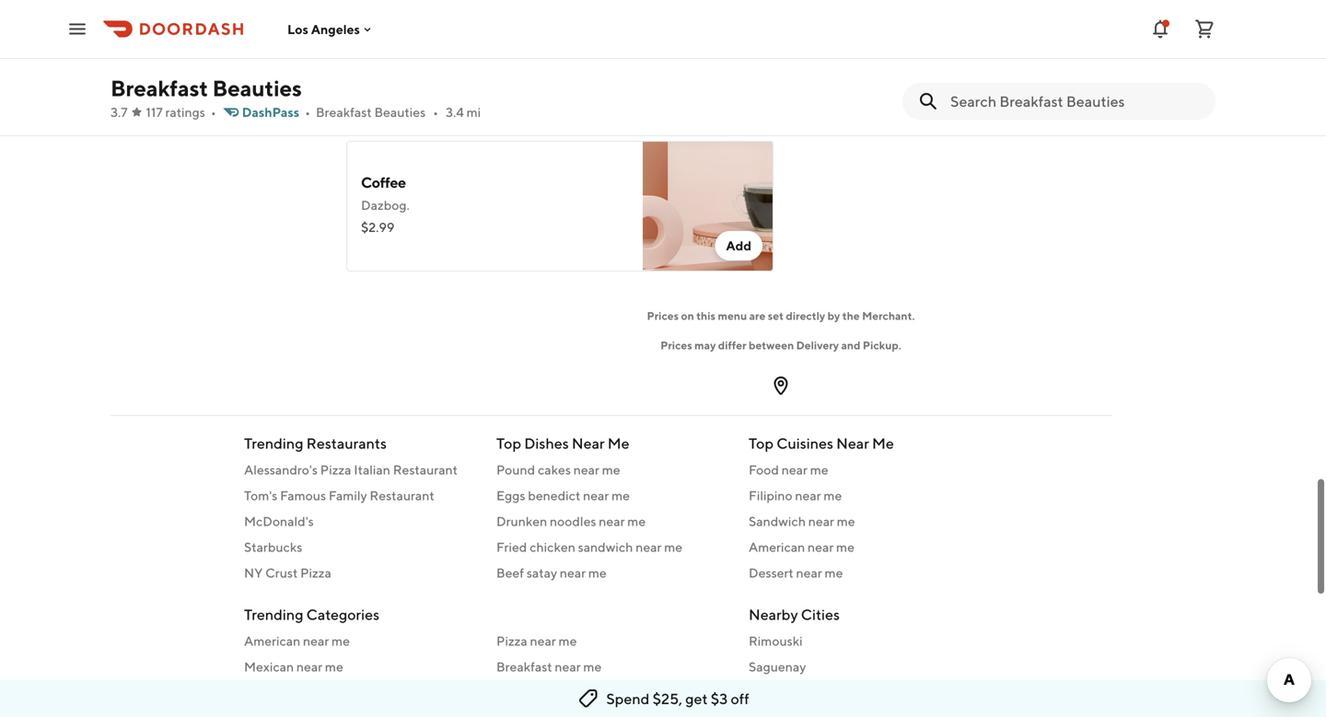 Task type: vqa. For each thing, say whether or not it's contained in the screenshot.
30 to the bottom
no



Task type: describe. For each thing, give the bounding box(es) containing it.
asian near me
[[497, 685, 578, 701]]

add
[[726, 238, 752, 253]]

nearby
[[749, 606, 798, 624]]

near for cuisines
[[837, 435, 869, 452]]

eggs benedict near me
[[497, 488, 630, 503]]

.
[[912, 310, 915, 322]]

starbucks link
[[244, 538, 474, 557]]

near down trending categories
[[303, 634, 329, 649]]

top for top dishes near me
[[497, 435, 521, 452]]

breakfast for breakfast beauties • 3.4 mi
[[316, 105, 372, 120]]

food
[[749, 462, 779, 478]]

coffee image
[[643, 141, 774, 272]]

saguenay
[[749, 660, 806, 675]]

near down pound cakes near me link
[[583, 488, 609, 503]]

near down filipino near me
[[809, 514, 835, 529]]

dessert near me
[[749, 566, 843, 581]]

chicken
[[530, 540, 576, 555]]

american near me for the bottom american near me link
[[244, 634, 350, 649]]

breakfast for breakfast beauties
[[111, 75, 208, 101]]

drinks
[[125, 79, 162, 94]]

12
[[533, 52, 545, 67]]

near up sandwich near me
[[795, 488, 821, 503]]

breakfast beauties • 3.4 mi
[[316, 105, 481, 120]]

off
[[731, 690, 750, 708]]

beef satay near me link
[[497, 564, 727, 583]]

near right the mexican
[[297, 660, 323, 675]]

drunken
[[497, 514, 547, 529]]

near up breakfast near me
[[530, 634, 556, 649]]

pound
[[497, 462, 535, 478]]

near up filipino near me
[[782, 462, 808, 478]]

alma link
[[749, 684, 979, 702]]

pizza near me
[[497, 634, 577, 649]]

get
[[686, 690, 708, 708]]

tom's famous family restaurant link
[[244, 487, 474, 505]]

breakfast for breakfast near me
[[497, 660, 552, 675]]

drunken noodles near me link
[[497, 513, 727, 531]]

beef satay near me
[[497, 566, 607, 581]]

mcdonald's
[[244, 514, 314, 529]]

3.4
[[446, 105, 464, 120]]

los angeles button
[[287, 21, 375, 37]]

1 vertical spatial american near me link
[[244, 632, 474, 651]]

directly
[[786, 310, 825, 322]]

mcdonald's link
[[244, 513, 474, 531]]

Item Search search field
[[951, 91, 1201, 111]]

breakfast near me link
[[497, 658, 727, 677]]

trending restaurants
[[244, 435, 387, 452]]

near down fried chicken sandwich near me
[[560, 566, 586, 581]]

fresh-
[[361, 52, 399, 67]]

rimouski link
[[749, 632, 979, 651]]

los angeles
[[287, 21, 360, 37]]

top for top cuisines near me
[[749, 435, 774, 452]]

2 oz from the left
[[933, 52, 946, 67]]

juice
[[413, 28, 448, 46]]

pizza inside ny crust pizza link
[[300, 566, 331, 581]]

near down breakfast near me
[[532, 685, 558, 701]]

italian
[[354, 462, 390, 478]]

beauties for breakfast beauties • 3.4 mi
[[374, 105, 426, 120]]

prices may differ between delivery and pickup.
[[661, 339, 902, 352]]

dishes
[[524, 435, 569, 452]]

mi
[[467, 105, 481, 120]]

fried chicken sandwich near me link
[[497, 538, 727, 557]]

add button
[[715, 231, 763, 261]]

saguenay link
[[749, 658, 979, 677]]

$3
[[711, 690, 728, 708]]

dashpass
[[242, 105, 300, 120]]

me inside 'link'
[[584, 660, 602, 675]]

breakfast sandwiches button
[[111, 4, 324, 37]]

sides button
[[111, 37, 324, 70]]

cakes
[[538, 462, 571, 478]]

menu
[[718, 310, 747, 322]]

hubert's
[[803, 52, 854, 67]]

notification bell image
[[1150, 18, 1172, 40]]

asian
[[497, 685, 529, 701]]

ny crust pizza link
[[244, 564, 474, 583]]

restaurant for alessandro's pizza italian restaurant
[[393, 462, 458, 478]]

prices on this menu are set directly by the merchant .
[[647, 310, 915, 322]]

eggs
[[497, 488, 526, 503]]

coffee
[[361, 174, 406, 191]]

spend
[[606, 690, 650, 708]]

pizza near me link
[[497, 632, 727, 651]]

117
[[146, 105, 163, 120]]

orange
[[459, 52, 500, 67]]

trending categories
[[244, 606, 380, 624]]

breakfast beauties
[[111, 75, 302, 101]]



Task type: locate. For each thing, give the bounding box(es) containing it.
1 horizontal spatial american
[[749, 540, 805, 555]]

0 horizontal spatial top
[[497, 435, 521, 452]]

1 horizontal spatial me
[[872, 435, 894, 452]]

breakfast for breakfast sandwiches
[[125, 12, 181, 28]]

filipino
[[749, 488, 793, 503]]

me for top cuisines near me
[[872, 435, 894, 452]]

restaurant down italian at the bottom left of the page
[[370, 488, 435, 503]]

1 vertical spatial beauties
[[374, 105, 426, 120]]

trending
[[244, 435, 304, 452], [244, 606, 304, 624]]

1 horizontal spatial american near me link
[[749, 538, 979, 557]]

near
[[572, 435, 605, 452], [837, 435, 869, 452]]

restaurants
[[306, 435, 387, 452]]

top up pound
[[497, 435, 521, 452]]

prices left on
[[647, 310, 679, 322]]

hubert's lemonade 16 oz
[[803, 52, 946, 67]]

sandwiches
[[184, 12, 254, 28]]

• for 117 ratings •
[[211, 105, 216, 120]]

dessert
[[749, 566, 794, 581]]

me up "food near me" link
[[872, 435, 894, 452]]

trending down the "crust"
[[244, 606, 304, 624]]

0 horizontal spatial american
[[244, 634, 301, 649]]

oz right 16
[[933, 52, 946, 67]]

0 vertical spatial prices
[[647, 310, 679, 322]]

food near me link
[[749, 461, 979, 479]]

near right dessert
[[796, 566, 822, 581]]

sandwich near me link
[[749, 513, 979, 531]]

near right "sandwich"
[[636, 540, 662, 555]]

tom's
[[244, 488, 278, 503]]

restaurant inside "link"
[[370, 488, 435, 503]]

american near me up mexican near me
[[244, 634, 350, 649]]

restaurant for tom's famous family restaurant
[[370, 488, 435, 503]]

prices for prices on this menu are set directly by the merchant .
[[647, 310, 679, 322]]

dazbog.
[[361, 198, 410, 213]]

3 • from the left
[[433, 105, 439, 120]]

cities
[[801, 606, 840, 624]]

orange juice image
[[643, 0, 774, 126]]

2 • from the left
[[305, 105, 310, 120]]

mexican
[[244, 660, 294, 675]]

american near me for the top american near me link
[[749, 540, 855, 555]]

may
[[695, 339, 716, 352]]

american near me link up mexican near me link
[[244, 632, 474, 651]]

pizza up tom's famous family restaurant
[[320, 462, 351, 478]]

0 horizontal spatial near
[[572, 435, 605, 452]]

prices for prices may differ between delivery and pickup.
[[661, 339, 692, 352]]

1 top from the left
[[497, 435, 521, 452]]

0 vertical spatial beauties
[[212, 75, 302, 101]]

breakfast up asian on the left bottom of the page
[[497, 660, 552, 675]]

2 horizontal spatial •
[[433, 105, 439, 120]]

pizza inside the pizza near me link
[[497, 634, 528, 649]]

2 near from the left
[[837, 435, 869, 452]]

breakfast up sides
[[125, 12, 181, 28]]

cuisines
[[777, 435, 834, 452]]

prices left may
[[661, 339, 692, 352]]

oz right 12
[[548, 52, 561, 67]]

satay
[[527, 566, 557, 581]]

1 horizontal spatial oz
[[933, 52, 946, 67]]

american
[[749, 540, 805, 555], [244, 634, 301, 649]]

2 trending from the top
[[244, 606, 304, 624]]

pound cakes near me
[[497, 462, 621, 478]]

0 vertical spatial restaurant
[[393, 462, 458, 478]]

• down breakfast beauties
[[211, 105, 216, 120]]

1 vertical spatial prices
[[661, 339, 692, 352]]

merchant
[[862, 310, 912, 322]]

1 oz from the left
[[548, 52, 561, 67]]

trending for trending restaurants
[[244, 435, 304, 452]]

• right dashpass
[[305, 105, 310, 120]]

trending for trending categories
[[244, 606, 304, 624]]

beauties up dashpass
[[212, 75, 302, 101]]

angeles
[[311, 21, 360, 37]]

1 trending from the top
[[244, 435, 304, 452]]

pizza up breakfast near me
[[497, 634, 528, 649]]

starbucks
[[244, 540, 302, 555]]

1 horizontal spatial top
[[749, 435, 774, 452]]

beauties for breakfast beauties
[[212, 75, 302, 101]]

mexican near me
[[244, 660, 343, 675]]

lemonade image
[[1085, 0, 1216, 126]]

fried chicken sandwich near me
[[497, 540, 683, 555]]

mexican near me link
[[244, 658, 474, 677]]

american up the mexican
[[244, 634, 301, 649]]

delivery
[[797, 339, 839, 352]]

american near me down sandwich near me
[[749, 540, 855, 555]]

food near me
[[749, 462, 829, 478]]

alessandro's pizza italian restaurant link
[[244, 461, 474, 479]]

0 horizontal spatial oz
[[548, 52, 561, 67]]

breakfast inside breakfast near me 'link'
[[497, 660, 552, 675]]

0 horizontal spatial me
[[608, 435, 630, 452]]

near down the eggs benedict near me link
[[599, 514, 625, 529]]

famous
[[280, 488, 326, 503]]

dessert near me link
[[749, 564, 979, 583]]

breakfast up 117
[[111, 75, 208, 101]]

american near me
[[749, 540, 855, 555], [244, 634, 350, 649]]

near inside 'link'
[[555, 660, 581, 675]]

orange
[[361, 28, 411, 46]]

pizza
[[320, 462, 351, 478], [300, 566, 331, 581], [497, 634, 528, 649]]

me
[[608, 435, 630, 452], [872, 435, 894, 452]]

2 me from the left
[[872, 435, 894, 452]]

1 vertical spatial pizza
[[300, 566, 331, 581]]

on
[[681, 310, 694, 322]]

restaurant right italian at the bottom left of the page
[[393, 462, 458, 478]]

• for breakfast beauties • 3.4 mi
[[433, 105, 439, 120]]

0 vertical spatial american near me link
[[749, 538, 979, 557]]

2 top from the left
[[749, 435, 774, 452]]

me up pound cakes near me link
[[608, 435, 630, 452]]

near right cakes
[[574, 462, 600, 478]]

•
[[211, 105, 216, 120], [305, 105, 310, 120], [433, 105, 439, 120]]

1 vertical spatial american near me
[[244, 634, 350, 649]]

crust
[[265, 566, 298, 581]]

breakfast down fresh-
[[316, 105, 372, 120]]

0 vertical spatial american near me
[[749, 540, 855, 555]]

categories
[[306, 606, 380, 624]]

family
[[329, 488, 367, 503]]

1 vertical spatial american
[[244, 634, 301, 649]]

1 horizontal spatial near
[[837, 435, 869, 452]]

0 horizontal spatial american near me link
[[244, 632, 474, 651]]

filipino near me link
[[749, 487, 979, 505]]

pizza right the "crust"
[[300, 566, 331, 581]]

sandwich near me
[[749, 514, 855, 529]]

1 horizontal spatial beauties
[[374, 105, 426, 120]]

near for dishes
[[572, 435, 605, 452]]

1 vertical spatial restaurant
[[370, 488, 435, 503]]

ratings
[[165, 105, 205, 120]]

• left 3.4
[[433, 105, 439, 120]]

top up "food"
[[749, 435, 774, 452]]

breakfast inside breakfast sandwiches button
[[125, 12, 181, 28]]

american down sandwich
[[749, 540, 805, 555]]

juice
[[502, 52, 530, 67]]

1 vertical spatial trending
[[244, 606, 304, 624]]

0 vertical spatial pizza
[[320, 462, 351, 478]]

0 items, open order cart image
[[1194, 18, 1216, 40]]

0 horizontal spatial •
[[211, 105, 216, 120]]

spend $25, get $3 off
[[606, 690, 750, 708]]

top cuisines near me
[[749, 435, 894, 452]]

sandwich
[[578, 540, 633, 555]]

pound cakes near me link
[[497, 461, 727, 479]]

open menu image
[[66, 18, 88, 40]]

ny crust pizza
[[244, 566, 331, 581]]

breakfast near me
[[497, 660, 602, 675]]

me for top dishes near me
[[608, 435, 630, 452]]

beauties left 3.4
[[374, 105, 426, 120]]

prices
[[647, 310, 679, 322], [661, 339, 692, 352]]

oz
[[548, 52, 561, 67], [933, 52, 946, 67]]

1 horizontal spatial american near me
[[749, 540, 855, 555]]

filipino near me
[[749, 488, 842, 503]]

1 me from the left
[[608, 435, 630, 452]]

near up pound cakes near me link
[[572, 435, 605, 452]]

orange juice fresh-squeezed orange juice 12 oz
[[361, 28, 561, 67]]

pizza inside the alessandro's pizza italian restaurant link
[[320, 462, 351, 478]]

oz inside orange juice fresh-squeezed orange juice 12 oz
[[548, 52, 561, 67]]

2 vertical spatial pizza
[[497, 634, 528, 649]]

near down sandwich near me
[[808, 540, 834, 555]]

near up "food near me" link
[[837, 435, 869, 452]]

1 near from the left
[[572, 435, 605, 452]]

0 vertical spatial american
[[749, 540, 805, 555]]

differ
[[718, 339, 747, 352]]

$2.99
[[361, 220, 395, 235]]

top
[[497, 435, 521, 452], [749, 435, 774, 452]]

this
[[697, 310, 716, 322]]

trending up alessandro's
[[244, 435, 304, 452]]

drunken noodles near me
[[497, 514, 646, 529]]

american near me link down sandwich near me link
[[749, 538, 979, 557]]

near
[[574, 462, 600, 478], [782, 462, 808, 478], [583, 488, 609, 503], [795, 488, 821, 503], [599, 514, 625, 529], [809, 514, 835, 529], [636, 540, 662, 555], [808, 540, 834, 555], [560, 566, 586, 581], [796, 566, 822, 581], [303, 634, 329, 649], [530, 634, 556, 649], [297, 660, 323, 675], [555, 660, 581, 675], [532, 685, 558, 701]]

1 horizontal spatial •
[[305, 105, 310, 120]]

alma
[[749, 685, 780, 701]]

and
[[841, 339, 861, 352]]

dashpass •
[[242, 105, 310, 120]]

set
[[768, 310, 784, 322]]

0 vertical spatial trending
[[244, 435, 304, 452]]

los
[[287, 21, 308, 37]]

0 horizontal spatial beauties
[[212, 75, 302, 101]]

eggs benedict near me link
[[497, 487, 727, 505]]

breakfast
[[125, 12, 181, 28], [111, 75, 208, 101], [316, 105, 372, 120], [497, 660, 552, 675]]

tom's famous family restaurant
[[244, 488, 435, 503]]

0 horizontal spatial american near me
[[244, 634, 350, 649]]

lemonade
[[856, 52, 915, 67]]

near up asian near me
[[555, 660, 581, 675]]

squeezed
[[399, 52, 456, 67]]

between
[[749, 339, 794, 352]]

are
[[749, 310, 766, 322]]

noodles
[[550, 514, 596, 529]]

me
[[602, 462, 621, 478], [810, 462, 829, 478], [612, 488, 630, 503], [824, 488, 842, 503], [628, 514, 646, 529], [837, 514, 855, 529], [664, 540, 683, 555], [836, 540, 855, 555], [589, 566, 607, 581], [825, 566, 843, 581], [332, 634, 350, 649], [559, 634, 577, 649], [325, 660, 343, 675], [584, 660, 602, 675], [560, 685, 578, 701]]

the
[[843, 310, 860, 322]]

1 • from the left
[[211, 105, 216, 120]]

beauties
[[212, 75, 302, 101], [374, 105, 426, 120]]



